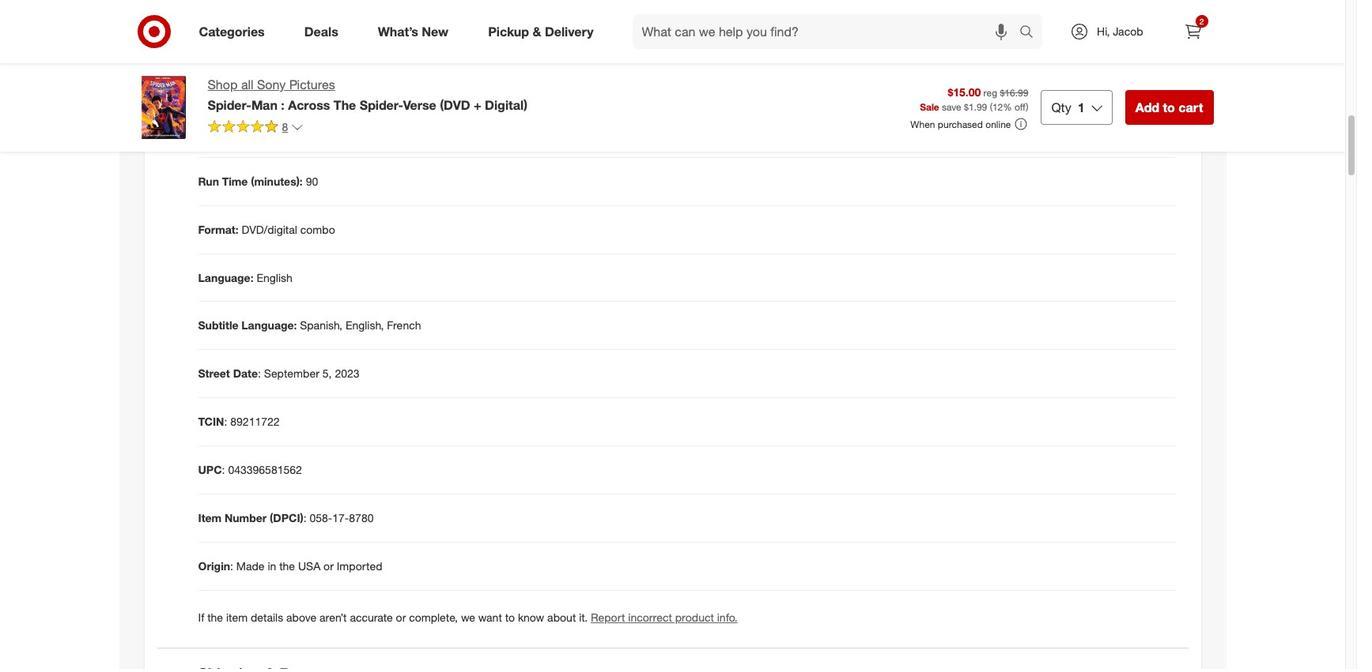 Task type: locate. For each thing, give the bounding box(es) containing it.
aren't
[[320, 612, 347, 625]]

0 vertical spatial language:
[[198, 271, 254, 284]]

$16.99
[[1000, 87, 1028, 99]]

run time (minutes): 90
[[198, 174, 318, 188]]

to right "add"
[[1163, 100, 1175, 115]]

language: down english on the left of the page
[[241, 319, 297, 333]]

image of spider-man : across the spider-verse (dvd + digital) image
[[132, 76, 195, 139]]

what's
[[378, 23, 418, 39]]

movie studio: spe
[[198, 78, 294, 91]]

the
[[334, 97, 356, 113]]

2
[[1200, 17, 1204, 26]]

0 vertical spatial to
[[1163, 100, 1175, 115]]

0 horizontal spatial spider-
[[208, 97, 251, 113]]

details
[[251, 612, 283, 625]]

movie left all
[[198, 78, 230, 91]]

made
[[236, 560, 265, 574]]

run
[[198, 174, 219, 188]]

movie for movie mpaa rating: pg
[[198, 30, 230, 43]]

: left made
[[230, 560, 233, 574]]

spanish,
[[300, 319, 342, 333]]

language: left english on the left of the page
[[198, 271, 254, 284]]

accurate
[[350, 612, 393, 625]]

when
[[911, 118, 935, 130]]

if the item details above aren't accurate or complete, we want to know about it. report incorrect product info.
[[198, 612, 738, 625]]

new
[[422, 23, 449, 39]]

mpaa
[[233, 30, 264, 43]]

categories
[[199, 23, 265, 39]]

know
[[518, 612, 544, 625]]

studio:
[[233, 78, 270, 91]]

: left 043396581562
[[222, 464, 225, 477]]

0 horizontal spatial or
[[324, 560, 334, 574]]

to right want
[[505, 612, 515, 625]]

the right in
[[279, 560, 295, 574]]

1 horizontal spatial spider-
[[360, 97, 403, 113]]

verse
[[403, 97, 436, 113]]

1 movie from the top
[[198, 30, 230, 43]]

subtitle language: spanish, english, french
[[198, 319, 421, 333]]

upc : 043396581562
[[198, 464, 302, 477]]

2 spider- from the left
[[360, 97, 403, 113]]

september
[[264, 367, 319, 381]]

$
[[964, 102, 969, 113]]

report incorrect product info. button
[[591, 611, 738, 627]]

report
[[591, 612, 625, 625]]

movie left mpaa
[[198, 30, 230, 43]]

english
[[257, 271, 292, 284]]

add to cart
[[1135, 100, 1203, 115]]

off
[[1015, 102, 1026, 113]]

1 horizontal spatial the
[[279, 560, 295, 574]]

0 horizontal spatial to
[[505, 612, 515, 625]]

8
[[282, 120, 288, 134]]

qty 1
[[1051, 100, 1085, 115]]

spider- right the
[[360, 97, 403, 113]]

hi,
[[1097, 25, 1110, 38]]

or
[[324, 560, 334, 574], [396, 612, 406, 625]]

1 vertical spatial movie
[[198, 78, 230, 91]]

spider-
[[208, 97, 251, 113], [360, 97, 403, 113]]

when purchased online
[[911, 118, 1011, 130]]

search
[[1012, 25, 1050, 41]]

movie
[[198, 30, 230, 43], [198, 78, 230, 91]]

(dvd
[[440, 97, 470, 113]]

incorrect
[[628, 612, 672, 625]]

to inside 'button'
[[1163, 100, 1175, 115]]

street date : september 5, 2023
[[198, 367, 359, 381]]

90
[[306, 174, 318, 188]]

: right man
[[281, 97, 285, 113]]

2 movie from the top
[[198, 78, 230, 91]]

or right usa
[[324, 560, 334, 574]]

tcin : 89211722
[[198, 416, 280, 429]]

1 vertical spatial or
[[396, 612, 406, 625]]

the right "if"
[[207, 612, 223, 625]]

1 spider- from the left
[[208, 97, 251, 113]]

5,
[[323, 367, 332, 381]]

2 link
[[1176, 14, 1210, 49]]

1 vertical spatial language:
[[241, 319, 297, 333]]

)
[[1026, 102, 1028, 113]]

want
[[478, 612, 502, 625]]

0 vertical spatial movie
[[198, 30, 230, 43]]

to
[[1163, 100, 1175, 115], [505, 612, 515, 625]]

8 link
[[208, 119, 304, 137]]

0 horizontal spatial the
[[207, 612, 223, 625]]

or right accurate
[[396, 612, 406, 625]]

1 horizontal spatial to
[[1163, 100, 1175, 115]]

combo
[[300, 223, 335, 236]]

1 vertical spatial to
[[505, 612, 515, 625]]

if
[[198, 612, 204, 625]]

spider- down shop
[[208, 97, 251, 113]]

what's new link
[[364, 14, 468, 49]]

item number (dpci) : 058-17-8780
[[198, 512, 374, 525]]

usa
[[298, 560, 320, 574]]

what's new
[[378, 23, 449, 39]]

:
[[281, 97, 285, 113], [258, 367, 261, 381], [224, 416, 227, 429], [222, 464, 225, 477], [303, 512, 307, 525], [230, 560, 233, 574]]

all
[[241, 77, 254, 93]]

$15.00
[[948, 85, 981, 99]]

0 vertical spatial the
[[279, 560, 295, 574]]

time
[[222, 174, 248, 188]]



Task type: vqa. For each thing, say whether or not it's contained in the screenshot.
OPTION
no



Task type: describe. For each thing, give the bounding box(es) containing it.
pg
[[308, 30, 322, 43]]

sale
[[920, 102, 939, 113]]

deals
[[304, 23, 338, 39]]

1
[[1078, 100, 1085, 115]]

save
[[942, 102, 961, 113]]

0 vertical spatial or
[[324, 560, 334, 574]]

tcin
[[198, 416, 224, 429]]

movie mpaa rating: pg
[[198, 30, 322, 43]]

format:
[[198, 223, 239, 236]]

sony
[[257, 77, 286, 93]]

: left 89211722
[[224, 416, 227, 429]]

cart
[[1179, 100, 1203, 115]]

genre: action/adventure
[[198, 126, 322, 140]]

delivery
[[545, 23, 594, 39]]

shop all sony pictures spider-man : across the spider-verse (dvd + digital)
[[208, 77, 528, 113]]

1 vertical spatial the
[[207, 612, 223, 625]]

number
[[225, 512, 267, 525]]

&
[[533, 23, 541, 39]]

$15.00 reg $16.99 sale save $ 1.99 ( 12 % off )
[[920, 85, 1028, 113]]

pickup
[[488, 23, 529, 39]]

add
[[1135, 100, 1160, 115]]

about
[[547, 612, 576, 625]]

date
[[233, 367, 258, 381]]

complete,
[[409, 612, 458, 625]]

reg
[[984, 87, 997, 99]]

dvd/digital
[[242, 223, 297, 236]]

(minutes):
[[251, 174, 303, 188]]

action/adventure
[[236, 126, 322, 140]]

genre:
[[198, 126, 233, 140]]

item
[[226, 612, 248, 625]]

we
[[461, 612, 475, 625]]

imported
[[337, 560, 382, 574]]

shop
[[208, 77, 238, 93]]

street
[[198, 367, 230, 381]]

categories link
[[185, 14, 285, 49]]

: left september
[[258, 367, 261, 381]]

8780
[[349, 512, 374, 525]]

: inside shop all sony pictures spider-man : across the spider-verse (dvd + digital)
[[281, 97, 285, 113]]

12
[[992, 102, 1003, 113]]

pictures
[[289, 77, 335, 93]]

language: english
[[198, 271, 292, 284]]

What can we help you find? suggestions appear below search field
[[632, 14, 1023, 49]]

it.
[[579, 612, 588, 625]]

origin
[[198, 560, 230, 574]]

online
[[986, 118, 1011, 130]]

1 horizontal spatial or
[[396, 612, 406, 625]]

purchased
[[938, 118, 983, 130]]

digital)
[[485, 97, 528, 113]]

origin : made in the usa or imported
[[198, 560, 382, 574]]

jacob
[[1113, 25, 1143, 38]]

item
[[198, 512, 222, 525]]

subtitle
[[198, 319, 238, 333]]

across
[[288, 97, 330, 113]]

deals link
[[291, 14, 358, 49]]

89211722
[[230, 416, 280, 429]]

product
[[675, 612, 714, 625]]

french
[[387, 319, 421, 333]]

add to cart button
[[1125, 90, 1214, 125]]

format: dvd/digital combo
[[198, 223, 335, 236]]

: left "058-"
[[303, 512, 307, 525]]

1.99
[[969, 102, 987, 113]]

man
[[251, 97, 278, 113]]

(dpci)
[[270, 512, 303, 525]]

hi, jacob
[[1097, 25, 1143, 38]]

%
[[1003, 102, 1012, 113]]

above
[[286, 612, 317, 625]]

english,
[[346, 319, 384, 333]]

upc
[[198, 464, 222, 477]]

movie for movie studio: spe
[[198, 78, 230, 91]]

spe
[[273, 78, 294, 91]]

2023
[[335, 367, 359, 381]]

rating:
[[267, 30, 305, 43]]

(
[[990, 102, 992, 113]]

search button
[[1012, 14, 1050, 52]]

058-
[[310, 512, 332, 525]]



